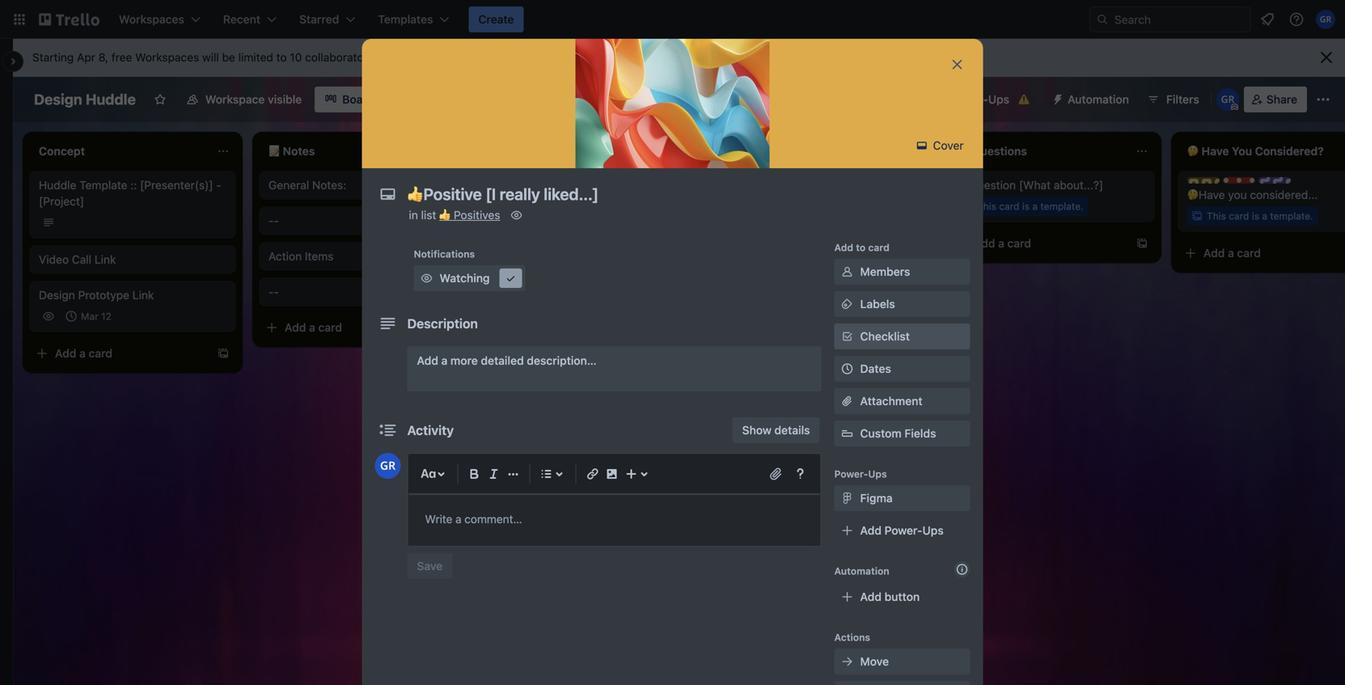 Task type: vqa. For each thing, say whether or not it's contained in the screenshot.
- within 'Huddle Template :: [Presenter(s)] - [Project]'
yes



Task type: describe. For each thing, give the bounding box(es) containing it.
mar
[[81, 311, 98, 322]]

search image
[[1096, 13, 1109, 26]]

custom
[[860, 427, 902, 440]]

free
[[111, 51, 132, 64]]

color: red, title: none image
[[1223, 177, 1255, 184]]

in
[[409, 208, 418, 222]]

show
[[742, 423, 771, 437]]

link for video call link
[[94, 253, 116, 266]]

cover link
[[909, 133, 973, 159]]

prototype
[[78, 288, 129, 302]]

add a card right more
[[514, 357, 572, 370]]

automation button
[[1045, 87, 1139, 112]]

link image
[[583, 464, 602, 484]]

Board name text field
[[26, 87, 144, 112]]

2 vertical spatial ups
[[922, 524, 944, 537]]

will
[[202, 51, 219, 64]]

add power-ups
[[860, 524, 944, 537]]

1 vertical spatial power-ups
[[834, 468, 887, 480]]

add down 🙋question
[[974, 237, 995, 250]]

add a card down 🙋question
[[974, 237, 1031, 250]]

add power-ups link
[[834, 518, 970, 544]]

lists image
[[537, 464, 556, 484]]

add button
[[860, 590, 920, 603]]

you
[[1228, 188, 1247, 201]]

open information menu image
[[1288, 11, 1305, 27]]

sm image inside "cover" link
[[914, 137, 930, 154]]

add a card button for create from template… image associated with 🙋question [what about...?]
[[948, 231, 1126, 256]]

1 horizontal spatial is
[[1252, 210, 1259, 222]]

watching
[[440, 271, 490, 285]]

🙋question [what about...?] link
[[958, 177, 1145, 193]]

a down "you"
[[1228, 246, 1234, 260]]

mar 12
[[81, 311, 112, 322]]

open help dialog image
[[791, 464, 810, 484]]

add down 🤔have
[[1203, 246, 1225, 260]]

detailed
[[481, 354, 524, 367]]

bold ⌘b image
[[465, 464, 484, 484]]

add right more
[[514, 357, 536, 370]]

activity
[[407, 423, 454, 438]]

visible
[[268, 93, 302, 106]]

0 horizontal spatial greg robinson (gregrobinson96) image
[[375, 453, 401, 479]]

general notes:
[[269, 178, 346, 192]]

general notes: link
[[269, 177, 456, 193]]

1 horizontal spatial this card is a template.
[[1207, 210, 1313, 222]]

create button
[[469, 6, 524, 32]]

👍
[[439, 208, 451, 222]]

huddle inside board name text box
[[86, 91, 136, 108]]

save button
[[407, 553, 452, 579]]

::
[[130, 178, 137, 192]]

star or unstar board image
[[154, 93, 167, 106]]

1 vertical spatial to
[[856, 242, 866, 253]]

apr
[[77, 51, 95, 64]]

be
[[222, 51, 235, 64]]

filters
[[1166, 93, 1199, 106]]

filters button
[[1142, 87, 1204, 112]]

add a card down mar 12 checkbox
[[55, 347, 112, 360]]

checklist
[[860, 330, 910, 343]]

add to card
[[834, 242, 890, 253]]

text styles image
[[419, 464, 438, 484]]

about...?]
[[1054, 178, 1103, 192]]

actions
[[834, 632, 870, 643]]

positives
[[454, 208, 500, 222]]

board link
[[315, 87, 384, 112]]

create from template… image
[[217, 347, 230, 360]]

add button button
[[834, 584, 970, 610]]

labels link
[[834, 291, 970, 317]]

power-ups inside button
[[950, 93, 1009, 106]]

starting apr 8, free workspaces will be limited to 10 collaborators.
[[32, 51, 377, 64]]

0 vertical spatial greg robinson (gregrobinson96) image
[[1216, 88, 1239, 111]]

description…
[[527, 354, 597, 367]]

sm image right positives
[[508, 207, 525, 223]]

image image
[[602, 464, 622, 484]]

notifications
[[414, 248, 475, 260]]

power-ups button
[[918, 87, 1042, 112]]

Mar 12 checkbox
[[61, 307, 116, 326]]

add a card down items at the left of the page
[[285, 321, 342, 334]]

a down mar 12 checkbox
[[79, 347, 86, 360]]

0 horizontal spatial this
[[977, 201, 996, 212]]

🙋question [what about...?]
[[958, 178, 1103, 192]]

2 -- from the top
[[269, 285, 279, 298]]

show details link
[[732, 417, 820, 443]]

items
[[305, 250, 334, 263]]

add down mar 12 checkbox
[[55, 347, 76, 360]]

🙋question
[[958, 178, 1016, 192]]

action items link
[[269, 248, 456, 264]]

color: yellow, title: none image
[[1187, 177, 1220, 184]]

1 vertical spatial automation
[[834, 565, 889, 577]]

0 vertical spatial to
[[276, 51, 287, 64]]

add a card button for create from template… image related to general notes:
[[259, 315, 437, 340]]

action items
[[269, 250, 334, 263]]

1 -- link from the top
[[269, 213, 456, 229]]

huddle template :: [presenter(s)] - [project]
[[39, 178, 221, 208]]

add a more detailed description… link
[[407, 346, 821, 391]]

action
[[269, 250, 302, 263]]

in list 👍 positives
[[409, 208, 500, 222]]

workspaces
[[135, 51, 199, 64]]

🤔have you considered...
[[1187, 188, 1318, 201]]

add up the members link
[[834, 242, 853, 253]]

workspace visible
[[205, 93, 302, 106]]

automation inside automation button
[[1068, 93, 1129, 106]]

design huddle
[[34, 91, 136, 108]]

limited
[[238, 51, 273, 64]]

a down [what
[[1032, 201, 1038, 212]]

1 -- from the top
[[269, 214, 279, 227]]

a down 🤔have you considered... link
[[1262, 210, 1267, 222]]

a left more
[[441, 354, 448, 367]]

add left more
[[417, 354, 438, 367]]

video
[[39, 253, 69, 266]]

link for design prototype link
[[132, 288, 154, 302]]

figma
[[860, 491, 893, 505]]

custom fields button
[[834, 425, 970, 442]]

attachment button
[[834, 388, 970, 414]]

save
[[417, 559, 443, 573]]

attachment
[[860, 394, 922, 408]]

1 horizontal spatial this
[[1207, 210, 1226, 222]]

button
[[884, 590, 920, 603]]

call
[[72, 253, 91, 266]]

dates button
[[834, 356, 970, 382]]



Task type: locate. For each thing, give the bounding box(es) containing it.
a down items at the left of the page
[[309, 321, 315, 334]]

design for design huddle
[[34, 91, 82, 108]]

0 vertical spatial ups
[[988, 93, 1009, 106]]

sm image right watching
[[503, 270, 519, 286]]

template.
[[1040, 201, 1083, 212], [1270, 210, 1313, 222]]

a
[[1032, 201, 1038, 212], [1262, 210, 1267, 222], [998, 237, 1004, 250], [1228, 246, 1234, 260], [309, 321, 315, 334], [79, 347, 86, 360], [441, 354, 448, 367], [539, 357, 545, 370]]

sm image down add to card
[[839, 264, 855, 280]]

1 vertical spatial sm image
[[839, 490, 855, 506]]

primary element
[[0, 0, 1345, 39]]

sm image
[[1045, 87, 1068, 109], [914, 137, 930, 154], [508, 207, 525, 223], [839, 264, 855, 280], [419, 270, 435, 286], [839, 296, 855, 312]]

members
[[860, 265, 910, 278]]

sm image left the labels
[[839, 296, 855, 312]]

1 vertical spatial huddle
[[39, 178, 76, 192]]

1 horizontal spatial template.
[[1270, 210, 1313, 222]]

create
[[478, 13, 514, 26]]

design down "starting"
[[34, 91, 82, 108]]

description
[[407, 316, 478, 331]]

add a card
[[974, 237, 1031, 250], [1203, 246, 1261, 260], [285, 321, 342, 334], [55, 347, 112, 360], [514, 357, 572, 370]]

add
[[974, 237, 995, 250], [834, 242, 853, 253], [1203, 246, 1225, 260], [285, 321, 306, 334], [55, 347, 76, 360], [417, 354, 438, 367], [514, 357, 536, 370], [860, 524, 881, 537], [860, 590, 881, 603]]

0 vertical spatial design
[[34, 91, 82, 108]]

power-ups
[[950, 93, 1009, 106], [834, 468, 887, 480]]

notes:
[[312, 178, 346, 192]]

power- up figma on the bottom
[[834, 468, 868, 480]]

1 vertical spatial create from template… image
[[446, 321, 459, 334]]

huddle template :: [presenter(s)] - [project] link
[[39, 177, 226, 209]]

2 horizontal spatial ups
[[988, 93, 1009, 106]]

cover
[[930, 139, 964, 152]]

-- down action
[[269, 285, 279, 298]]

sm image for watching
[[419, 270, 435, 286]]

workspace
[[205, 93, 265, 106]]

huddle down 8,
[[86, 91, 136, 108]]

sm image for move
[[839, 653, 855, 670]]

add a more detailed description…
[[417, 354, 597, 367]]

move
[[860, 655, 889, 668]]

list
[[421, 208, 436, 222]]

to
[[276, 51, 287, 64], [856, 242, 866, 253]]

🤔have
[[1187, 188, 1225, 201]]

video call link
[[39, 253, 116, 266]]

this card is a template. down 🤔have you considered... link
[[1207, 210, 1313, 222]]

1 horizontal spatial power-
[[884, 524, 922, 537]]

add inside button
[[860, 590, 881, 603]]

10
[[290, 51, 302, 64]]

0 horizontal spatial power-
[[834, 468, 868, 480]]

0 horizontal spatial link
[[94, 253, 116, 266]]

sm image down notifications
[[419, 270, 435, 286]]

0 vertical spatial --
[[269, 214, 279, 227]]

power- down figma on the bottom
[[884, 524, 922, 537]]

workspace visible button
[[176, 87, 312, 112]]

0 horizontal spatial template.
[[1040, 201, 1083, 212]]

this
[[977, 201, 996, 212], [1207, 210, 1226, 222]]

[what
[[1019, 178, 1051, 192]]

-- up action
[[269, 214, 279, 227]]

0 horizontal spatial this card is a template.
[[977, 201, 1083, 212]]

this down 🤔have
[[1207, 210, 1226, 222]]

None text field
[[399, 180, 933, 209]]

2 vertical spatial power-
[[884, 524, 922, 537]]

attach and insert link image
[[768, 466, 784, 482]]

1 horizontal spatial huddle
[[86, 91, 136, 108]]

design prototype link link
[[39, 287, 226, 303]]

0 vertical spatial huddle
[[86, 91, 136, 108]]

1 vertical spatial design
[[39, 288, 75, 302]]

0 horizontal spatial create from template… image
[[446, 321, 459, 334]]

watching button
[[414, 265, 525, 291]]

0 vertical spatial power-
[[950, 93, 988, 106]]

starting
[[32, 51, 74, 64]]

show menu image
[[1315, 91, 1331, 108]]

sm image inside watching "button"
[[503, 270, 519, 286]]

sm image
[[503, 270, 519, 286], [839, 490, 855, 506], [839, 653, 855, 670]]

members link
[[834, 259, 970, 285]]

1 vertical spatial power-
[[834, 468, 868, 480]]

sm image down actions
[[839, 653, 855, 670]]

1 horizontal spatial automation
[[1068, 93, 1129, 106]]

2 horizontal spatial power-
[[950, 93, 988, 106]]

sm image down power-ups button
[[914, 137, 930, 154]]

Search field
[[1109, 7, 1250, 32]]

add a card button
[[948, 231, 1126, 256], [1178, 240, 1345, 266], [259, 315, 437, 340], [29, 340, 207, 366], [489, 351, 666, 377]]

2 -- link from the top
[[269, 284, 456, 300]]

greg robinson (gregrobinson96) image right filters
[[1216, 88, 1239, 111]]

template. down '🙋question [what about...?]' link
[[1040, 201, 1083, 212]]

is down 🙋question [what about...?]
[[1022, 201, 1030, 212]]

huddle up [project]
[[39, 178, 76, 192]]

0 horizontal spatial ups
[[868, 468, 887, 480]]

fields
[[905, 427, 936, 440]]

sm image left figma on the bottom
[[839, 490, 855, 506]]

0 vertical spatial create from template… image
[[1136, 237, 1148, 250]]

power- up the "cover"
[[950, 93, 988, 106]]

sm image inside labels link
[[839, 296, 855, 312]]

add a card button for create from template… icon
[[29, 340, 207, 366]]

0 horizontal spatial is
[[1022, 201, 1030, 212]]

power- inside add power-ups link
[[884, 524, 922, 537]]

board
[[342, 93, 374, 106]]

1 horizontal spatial power-ups
[[950, 93, 1009, 106]]

add a card down "you"
[[1203, 246, 1261, 260]]

automation left filters button
[[1068, 93, 1129, 106]]

automation
[[1068, 93, 1129, 106], [834, 565, 889, 577]]

greg robinson (gregrobinson96) image
[[1316, 10, 1335, 29]]

automation up the add button
[[834, 565, 889, 577]]

1 vertical spatial greg robinson (gregrobinson96) image
[[375, 453, 401, 479]]

1 horizontal spatial greg robinson (gregrobinson96) image
[[1216, 88, 1239, 111]]

-
[[216, 178, 221, 192], [269, 214, 274, 227], [274, 214, 279, 227], [269, 285, 274, 298], [274, 285, 279, 298]]

sm image inside automation button
[[1045, 87, 1068, 109]]

is down 🤔have you considered... at the right top
[[1252, 210, 1259, 222]]

create from template… image
[[1136, 237, 1148, 250], [446, 321, 459, 334]]

template
[[79, 178, 127, 192]]

0 horizontal spatial huddle
[[39, 178, 76, 192]]

create from template… image for 🙋question [what about...?]
[[1136, 237, 1148, 250]]

more
[[450, 354, 478, 367]]

add left button
[[860, 590, 881, 603]]

power-
[[950, 93, 988, 106], [834, 468, 868, 480], [884, 524, 922, 537]]

is
[[1022, 201, 1030, 212], [1252, 210, 1259, 222]]

share
[[1266, 93, 1297, 106]]

design for design prototype link
[[39, 288, 75, 302]]

ups
[[988, 93, 1009, 106], [868, 468, 887, 480], [922, 524, 944, 537]]

greg robinson (gregrobinson96) image left text styles 'image'
[[375, 453, 401, 479]]

-- link down action items link
[[269, 284, 456, 300]]

1 vertical spatial --
[[269, 285, 279, 298]]

-- link
[[269, 213, 456, 229], [269, 284, 456, 300]]

sm image for figma
[[839, 490, 855, 506]]

link right call
[[94, 253, 116, 266]]

sm image inside the members link
[[839, 264, 855, 280]]

considered...
[[1250, 188, 1318, 201]]

12
[[101, 311, 112, 322]]

details
[[774, 423, 810, 437]]

add down "action items"
[[285, 321, 306, 334]]

card
[[999, 201, 1019, 212], [1229, 210, 1249, 222], [1007, 237, 1031, 250], [868, 242, 890, 253], [1237, 246, 1261, 260], [318, 321, 342, 334], [89, 347, 112, 360], [548, 357, 572, 370]]

a right 'detailed'
[[539, 357, 545, 370]]

editor toolbar toolbar
[[415, 461, 813, 487]]

👍 positives link
[[439, 208, 500, 222]]

design
[[34, 91, 82, 108], [39, 288, 75, 302]]

--
[[269, 214, 279, 227], [269, 285, 279, 298]]

[presenter(s)]
[[140, 178, 213, 192]]

0 horizontal spatial automation
[[834, 565, 889, 577]]

1 vertical spatial ups
[[868, 468, 887, 480]]

0 horizontal spatial power-ups
[[834, 468, 887, 480]]

custom fields
[[860, 427, 936, 440]]

share button
[[1244, 87, 1307, 112]]

add down figma on the bottom
[[860, 524, 881, 537]]

Main content area, start typing to enter text. text field
[[425, 510, 804, 529]]

to up members at the right top of page
[[856, 242, 866, 253]]

0 vertical spatial link
[[94, 253, 116, 266]]

huddle
[[86, 91, 136, 108], [39, 178, 76, 192]]

1 horizontal spatial link
[[132, 288, 154, 302]]

design prototype link
[[39, 288, 154, 302]]

this card is a template.
[[977, 201, 1083, 212], [1207, 210, 1313, 222]]

a down 🙋question
[[998, 237, 1004, 250]]

1 horizontal spatial to
[[856, 242, 866, 253]]

greg robinson (gregrobinson96) image
[[1216, 88, 1239, 111], [375, 453, 401, 479]]

0 vertical spatial automation
[[1068, 93, 1129, 106]]

power-ups up the "cover"
[[950, 93, 1009, 106]]

ups inside button
[[988, 93, 1009, 106]]

0 notifications image
[[1258, 10, 1277, 29]]

sm image for members
[[839, 264, 855, 280]]

sm image for automation
[[1045, 87, 1068, 109]]

sm image inside watching "button"
[[419, 270, 435, 286]]

🤔have you considered... link
[[1187, 187, 1345, 203]]

move link
[[834, 649, 970, 675]]

more formatting image
[[503, 464, 523, 484]]

0 vertical spatial power-ups
[[950, 93, 1009, 106]]

labels
[[860, 297, 895, 311]]

1 horizontal spatial create from template… image
[[1136, 237, 1148, 250]]

sm image for labels
[[839, 296, 855, 312]]

0 vertical spatial -- link
[[269, 213, 456, 229]]

1 vertical spatial link
[[132, 288, 154, 302]]

template. down considered...
[[1270, 210, 1313, 222]]

this down 🙋question
[[977, 201, 996, 212]]

link down video call link link
[[132, 288, 154, 302]]

create from template… image for general notes:
[[446, 321, 459, 334]]

1 vertical spatial -- link
[[269, 284, 456, 300]]

0 vertical spatial sm image
[[503, 270, 519, 286]]

huddle inside huddle template :: [presenter(s)] - [project]
[[39, 178, 76, 192]]

[project]
[[39, 195, 84, 208]]

design inside board name text box
[[34, 91, 82, 108]]

- inside huddle template :: [presenter(s)] - [project]
[[216, 178, 221, 192]]

0 horizontal spatial to
[[276, 51, 287, 64]]

color: purple, title: none image
[[1258, 177, 1291, 184]]

collaborators.
[[305, 51, 377, 64]]

dates
[[860, 362, 891, 375]]

power- inside power-ups button
[[950, 93, 988, 106]]

this card is a template. down 🙋question [what about...?]
[[977, 201, 1083, 212]]

8,
[[98, 51, 108, 64]]

2 vertical spatial sm image
[[839, 653, 855, 670]]

power-ups up figma on the bottom
[[834, 468, 887, 480]]

checklist button
[[834, 324, 970, 349]]

1 horizontal spatial ups
[[922, 524, 944, 537]]

-- link up action items link
[[269, 213, 456, 229]]

design down video at left
[[39, 288, 75, 302]]

general
[[269, 178, 309, 192]]

italic ⌘i image
[[484, 464, 503, 484]]

to left 10
[[276, 51, 287, 64]]

sm image inside the move link
[[839, 653, 855, 670]]

sm image right power-ups button
[[1045, 87, 1068, 109]]



